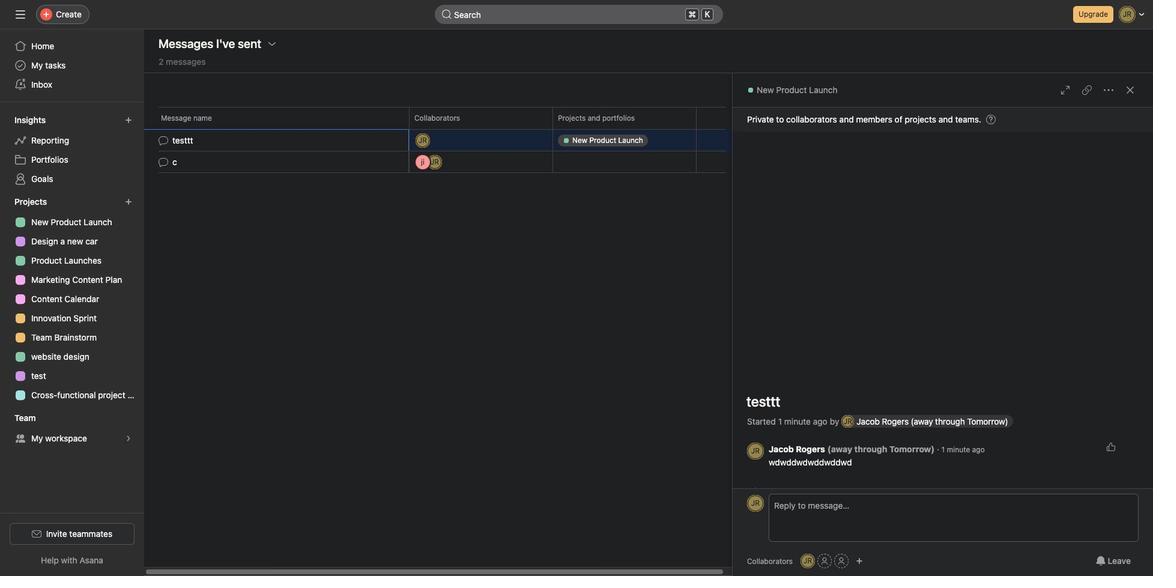 Task type: locate. For each thing, give the bounding box(es) containing it.
1 vertical spatial jr image
[[751, 495, 760, 512]]

conversation name for testtt cell
[[144, 129, 409, 151]]

conversation name for c cell
[[144, 151, 409, 173]]

0 vertical spatial jr image
[[751, 443, 760, 460]]

new insights image
[[125, 117, 132, 124]]

hide sidebar image
[[16, 10, 25, 19]]

see details, my workspace image
[[125, 435, 132, 442]]

1 column header from the left
[[159, 107, 413, 129]]

0 horizontal spatial jr image
[[804, 554, 812, 568]]

1 horizontal spatial jr image
[[844, 415, 852, 428]]

jr image
[[751, 443, 760, 460], [751, 495, 760, 512]]

2 cell from the top
[[553, 151, 697, 173]]

2 column header from the left
[[409, 107, 556, 129]]

global element
[[0, 29, 144, 102]]

tree grid
[[144, 128, 741, 174]]

jr image
[[844, 415, 852, 428], [804, 554, 812, 568]]

copy link image
[[1083, 85, 1092, 95]]

cell
[[553, 129, 697, 151], [553, 151, 697, 173]]

close this message image
[[1126, 85, 1135, 95]]

row
[[144, 107, 741, 129], [144, 128, 741, 152], [159, 129, 726, 130], [144, 150, 741, 174]]

1 vertical spatial jr image
[[804, 554, 812, 568]]

full screen image
[[1061, 85, 1071, 95]]

0 vertical spatial jr image
[[844, 415, 852, 428]]

insights element
[[0, 109, 144, 191]]

None field
[[435, 5, 723, 24]]

projects element
[[0, 191, 144, 407]]

column header
[[159, 107, 413, 129], [409, 107, 556, 129], [553, 107, 700, 129]]

isinverse image
[[442, 10, 452, 19]]

actions image
[[267, 39, 277, 49]]

0 likes. click to like this message comment image
[[1107, 443, 1116, 452]]



Task type: vqa. For each thing, say whether or not it's contained in the screenshot.
1st Your from the bottom
no



Task type: describe. For each thing, give the bounding box(es) containing it.
3 column header from the left
[[553, 107, 700, 129]]

new project or portfolio image
[[125, 198, 132, 205]]

more actions image
[[1104, 85, 1114, 95]]

teams element
[[0, 407, 144, 451]]

Conversation Name text field
[[739, 387, 1139, 415]]

add or remove collaborators image
[[856, 557, 863, 565]]

2 jr image from the top
[[751, 495, 760, 512]]

1 cell from the top
[[553, 129, 697, 151]]

Search tasks, projects, and more text field
[[435, 5, 723, 24]]

1 jr image from the top
[[751, 443, 760, 460]]



